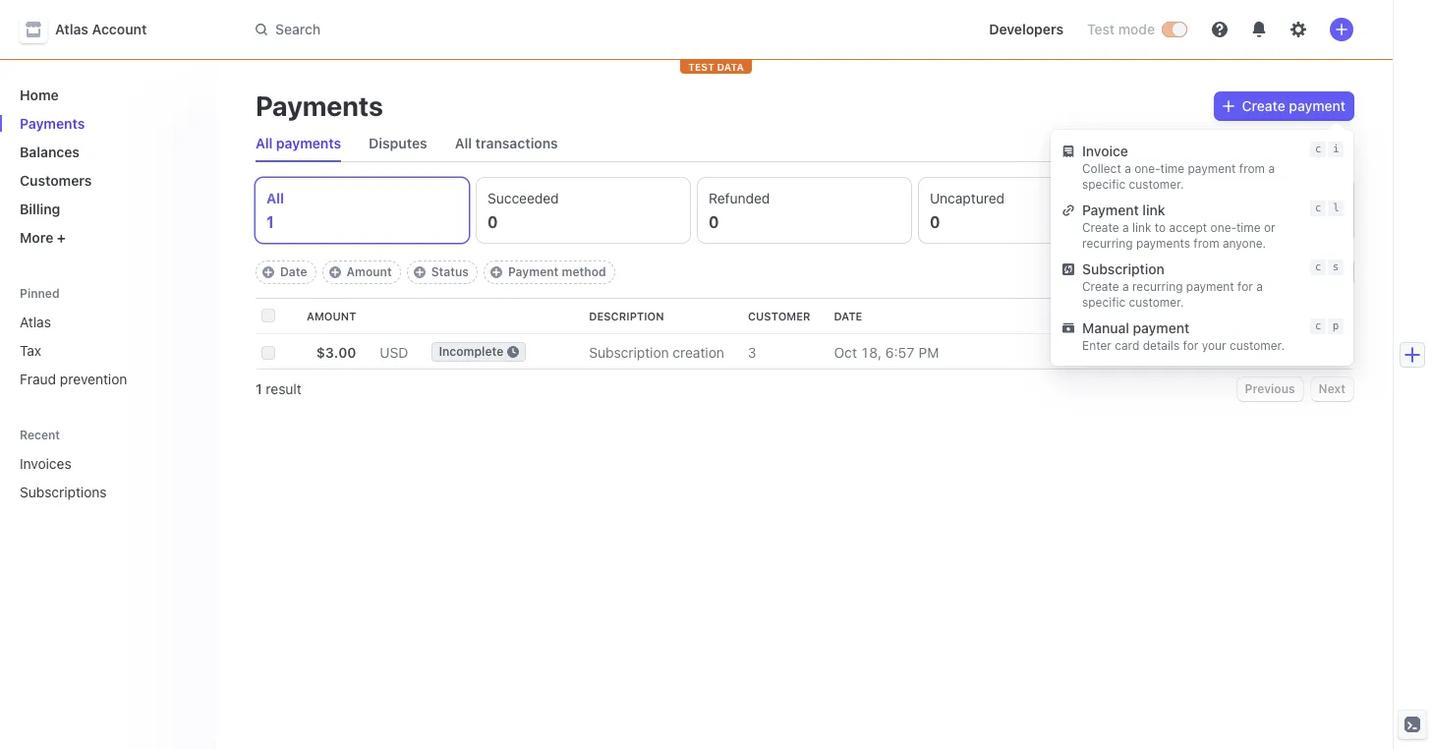 Task type: locate. For each thing, give the bounding box(es) containing it.
0 vertical spatial specific
[[1082, 177, 1126, 192]]

subscriptions
[[20, 484, 107, 500]]

0 vertical spatial subscription
[[1082, 261, 1165, 277]]

1 vertical spatial customer.
[[1129, 295, 1184, 310]]

c left l
[[1315, 202, 1322, 214]]

0 vertical spatial payments
[[276, 135, 341, 151]]

1 horizontal spatial subscription
[[1082, 261, 1165, 277]]

Search text field
[[244, 11, 798, 48]]

link up to in the right of the page
[[1143, 202, 1165, 218]]

Select All checkbox
[[262, 309, 275, 322]]

next button
[[1311, 378, 1354, 401]]

test data
[[688, 61, 744, 73]]

billing
[[20, 201, 60, 217]]

0 down succeeded
[[488, 213, 498, 231]]

1 left result
[[256, 380, 262, 397]]

add status image
[[414, 266, 425, 278]]

toolbar containing date
[[256, 261, 615, 284]]

all up the all 1
[[256, 135, 273, 151]]

1 vertical spatial from
[[1194, 236, 1220, 251]]

0 horizontal spatial atlas
[[20, 314, 51, 330]]

a left to in the right of the page
[[1123, 220, 1129, 235]]

one- inside payment link create a link to accept one-time or recurring payments from anyone.
[[1211, 220, 1237, 235]]

0 vertical spatial from
[[1240, 161, 1265, 176]]

for
[[1238, 279, 1253, 294], [1183, 338, 1199, 353]]

failed 0
[[1151, 190, 1189, 231]]

amount up $3.00
[[307, 310, 356, 322]]

create up manual
[[1082, 279, 1119, 294]]

link left to in the right of the page
[[1133, 220, 1152, 235]]

2 vertical spatial customer.
[[1230, 338, 1285, 353]]

2 specific from the top
[[1082, 295, 1126, 310]]

atlas left account
[[55, 21, 88, 37]]

2 c from the top
[[1315, 202, 1322, 214]]

payment right the add payment method icon at the left of the page
[[508, 264, 559, 279]]

subscription
[[1082, 261, 1165, 277], [589, 344, 669, 360]]

payment up failed
[[1188, 161, 1236, 176]]

0 vertical spatial recurring
[[1082, 236, 1133, 251]]

next
[[1319, 381, 1346, 396]]

customer. inside subscription create a recurring payment for a specific customer.
[[1129, 295, 1184, 310]]

1 vertical spatial tab list
[[256, 178, 1354, 243]]

3 0 from the left
[[930, 213, 941, 231]]

add date image
[[262, 266, 274, 278]]

customer. inside invoice collect a one-time payment from a specific customer.
[[1129, 177, 1184, 192]]

1 specific from the top
[[1082, 177, 1126, 192]]

atlas for atlas
[[20, 314, 51, 330]]

one-
[[1135, 161, 1161, 176], [1211, 220, 1237, 235]]

3 link
[[748, 336, 834, 368]]

create right 'svg' icon
[[1242, 97, 1286, 114]]

specific down collect
[[1082, 177, 1126, 192]]

1 vertical spatial create
[[1082, 220, 1119, 235]]

0 horizontal spatial payments
[[20, 115, 85, 132]]

1 horizontal spatial date
[[834, 310, 863, 322]]

0 vertical spatial payment
[[1082, 202, 1139, 218]]

1 vertical spatial specific
[[1082, 295, 1126, 310]]

tab list containing all payments
[[248, 126, 1354, 162]]

disputes
[[369, 135, 427, 151]]

time up anyone.
[[1237, 220, 1261, 235]]

billing link
[[12, 193, 201, 225]]

a down anyone.
[[1257, 279, 1263, 294]]

payment inside payment link create a link to accept one-time or recurring payments from anyone.
[[1082, 202, 1139, 218]]

0 horizontal spatial 1
[[256, 380, 262, 397]]

for inside manual payment enter card details for your customer.
[[1183, 338, 1199, 353]]

specific up manual
[[1082, 295, 1126, 310]]

atlas
[[55, 21, 88, 37], [20, 314, 51, 330]]

one- up failed
[[1135, 161, 1161, 176]]

payments up all payments
[[256, 89, 383, 122]]

0 vertical spatial 1
[[266, 213, 274, 231]]

pinned element
[[12, 306, 201, 395]]

anyone.
[[1223, 236, 1266, 251]]

0 horizontal spatial time
[[1161, 161, 1185, 176]]

0 inside uncaptured 0
[[930, 213, 941, 231]]

0 vertical spatial one-
[[1135, 161, 1161, 176]]

1 horizontal spatial atlas
[[55, 21, 88, 37]]

atlas inside pinned element
[[20, 314, 51, 330]]

settings image
[[1291, 22, 1307, 37]]

for for manual payment
[[1183, 338, 1199, 353]]

c left "i" at top
[[1315, 143, 1322, 155]]

payment method
[[508, 264, 606, 279]]

1 vertical spatial amount
[[307, 310, 356, 322]]

from up or
[[1240, 161, 1265, 176]]

notifications image
[[1252, 22, 1267, 37]]

create inside subscription create a recurring payment for a specific customer.
[[1082, 279, 1119, 294]]

3
[[748, 344, 757, 360]]

0 down failed
[[1151, 213, 1162, 231]]

0 inside succeeded 0
[[488, 213, 498, 231]]

time inside invoice collect a one-time payment from a specific customer.
[[1161, 161, 1185, 176]]

result
[[266, 380, 302, 397]]

1 horizontal spatial from
[[1240, 161, 1265, 176]]

0 vertical spatial create
[[1242, 97, 1286, 114]]

invoice
[[1082, 143, 1128, 159]]

payment
[[1289, 97, 1346, 114], [1188, 161, 1236, 176], [1186, 279, 1235, 294], [1133, 320, 1190, 336]]

0 down refunded
[[709, 213, 719, 231]]

1 vertical spatial for
[[1183, 338, 1199, 353]]

atlas down pinned
[[20, 314, 51, 330]]

manual
[[1082, 320, 1130, 336]]

date up oct
[[834, 310, 863, 322]]

0 horizontal spatial subscription
[[589, 344, 669, 360]]

0 horizontal spatial from
[[1194, 236, 1220, 251]]

create down collect
[[1082, 220, 1119, 235]]

1 vertical spatial one-
[[1211, 220, 1237, 235]]

payments down to in the right of the page
[[1136, 236, 1191, 251]]

accept
[[1170, 220, 1207, 235]]

payments
[[276, 135, 341, 151], [1136, 236, 1191, 251]]

0 horizontal spatial date
[[280, 264, 307, 279]]

edit columns
[[1261, 263, 1346, 280]]

0 vertical spatial tab list
[[248, 126, 1354, 162]]

0 inside failed 0
[[1151, 213, 1162, 231]]

payment down collect
[[1082, 202, 1139, 218]]

tab list
[[248, 126, 1354, 162], [256, 178, 1354, 243]]

payment
[[1082, 202, 1139, 218], [508, 264, 559, 279]]

description
[[589, 310, 664, 322]]

payments up the all 1
[[276, 135, 341, 151]]

failed
[[1151, 190, 1189, 206]]

1 horizontal spatial payment
[[1082, 202, 1139, 218]]

all payments link
[[248, 130, 349, 157]]

0 horizontal spatial one-
[[1135, 161, 1161, 176]]

all for 1
[[266, 190, 284, 206]]

a
[[1125, 161, 1131, 176], [1269, 161, 1275, 176], [1123, 220, 1129, 235], [1123, 279, 1129, 294], [1257, 279, 1263, 294]]

c
[[1315, 143, 1322, 155], [1315, 202, 1322, 214], [1315, 261, 1322, 273], [1315, 320, 1322, 332]]

previous button
[[1237, 378, 1303, 401]]

3 c from the top
[[1315, 261, 1322, 273]]

one- inside invoice collect a one-time payment from a specific customer.
[[1135, 161, 1161, 176]]

recent
[[20, 428, 60, 442]]

balances
[[20, 144, 80, 160]]

payment inside 'dropdown button'
[[1289, 97, 1346, 114]]

tab list containing 1
[[256, 178, 1354, 243]]

0 vertical spatial customer.
[[1129, 177, 1184, 192]]

4 0 from the left
[[1151, 213, 1162, 231]]

1
[[266, 213, 274, 231], [256, 380, 262, 397]]

previous
[[1245, 381, 1295, 396]]

subscription down description
[[589, 344, 669, 360]]

1 horizontal spatial time
[[1237, 220, 1261, 235]]

0 horizontal spatial payment
[[508, 264, 559, 279]]

2 vertical spatial create
[[1082, 279, 1119, 294]]

atlas inside button
[[55, 21, 88, 37]]

help image
[[1212, 22, 1228, 37]]

1 vertical spatial time
[[1237, 220, 1261, 235]]

for left 'your'
[[1183, 338, 1199, 353]]

disputes link
[[361, 130, 435, 157]]

from inside invoice collect a one-time payment from a specific customer.
[[1240, 161, 1265, 176]]

1 horizontal spatial one-
[[1211, 220, 1237, 235]]

create
[[1242, 97, 1286, 114], [1082, 220, 1119, 235], [1082, 279, 1119, 294]]

customer.
[[1129, 177, 1184, 192], [1129, 295, 1184, 310], [1230, 338, 1285, 353]]

test
[[688, 61, 715, 73]]

amount right add amount icon
[[347, 264, 392, 279]]

toolbar
[[256, 261, 615, 284]]

time up failed
[[1161, 161, 1185, 176]]

subscription for creation
[[589, 344, 669, 360]]

c left p
[[1315, 320, 1322, 332]]

core navigation links element
[[12, 79, 201, 254]]

payment up "i" at top
[[1289, 97, 1346, 114]]

creation
[[673, 344, 724, 360]]

1 up add date icon at top left
[[266, 213, 274, 231]]

1 vertical spatial payment
[[508, 264, 559, 279]]

0 vertical spatial time
[[1161, 161, 1185, 176]]

0 down uncaptured at top
[[930, 213, 941, 231]]

payment up details
[[1133, 320, 1190, 336]]

all down all payments link
[[266, 190, 284, 206]]

payments
[[256, 89, 383, 122], [20, 115, 85, 132]]

time
[[1161, 161, 1185, 176], [1237, 220, 1261, 235]]

payments up balances
[[20, 115, 85, 132]]

$3.00
[[316, 344, 356, 360]]

1 horizontal spatial payments
[[1136, 236, 1191, 251]]

create payment button
[[1215, 92, 1354, 120]]

0 vertical spatial for
[[1238, 279, 1253, 294]]

for for subscription
[[1238, 279, 1253, 294]]

date right add date icon at top left
[[280, 264, 307, 279]]

4 c from the top
[[1315, 320, 1322, 332]]

all
[[256, 135, 273, 151], [455, 135, 472, 151], [266, 190, 284, 206]]

refunded 0
[[709, 190, 770, 231]]

2 0 from the left
[[709, 213, 719, 231]]

from down accept
[[1194, 236, 1220, 251]]

date
[[280, 264, 307, 279], [834, 310, 863, 322]]

1 vertical spatial payments
[[1136, 236, 1191, 251]]

recurring down collect
[[1082, 236, 1133, 251]]

customer. up manual payment enter card details for your customer.
[[1129, 295, 1184, 310]]

all left the transactions
[[455, 135, 472, 151]]

l
[[1333, 202, 1339, 214]]

customer. right 'your'
[[1230, 338, 1285, 353]]

specific inside invoice collect a one-time payment from a specific customer.
[[1082, 177, 1126, 192]]

uncaptured
[[930, 190, 1005, 206]]

1 horizontal spatial for
[[1238, 279, 1253, 294]]

0 horizontal spatial for
[[1183, 338, 1199, 353]]

1 horizontal spatial 1
[[266, 213, 274, 231]]

developers
[[989, 21, 1064, 37]]

0 inside refunded 0
[[709, 213, 719, 231]]

0 vertical spatial atlas
[[55, 21, 88, 37]]

payment down anyone.
[[1186, 279, 1235, 294]]

customer. up to in the right of the page
[[1129, 177, 1184, 192]]

for inside subscription create a recurring payment for a specific customer.
[[1238, 279, 1253, 294]]

1 0 from the left
[[488, 213, 498, 231]]

recurring
[[1082, 236, 1133, 251], [1133, 279, 1183, 294]]

0 for refunded 0
[[709, 213, 719, 231]]

1 vertical spatial recurring
[[1133, 279, 1183, 294]]

subscription inside subscription create a recurring payment for a specific customer.
[[1082, 261, 1165, 277]]

0 for uncaptured 0
[[930, 213, 941, 231]]

0 horizontal spatial payments
[[276, 135, 341, 151]]

from
[[1240, 161, 1265, 176], [1194, 236, 1220, 251]]

c for manual payment
[[1315, 320, 1322, 332]]

subscriptions link
[[12, 476, 173, 508]]

pinned
[[20, 286, 60, 301]]

subscription down to in the right of the page
[[1082, 261, 1165, 277]]

recurring up manual payment enter card details for your customer.
[[1133, 279, 1183, 294]]

for left "edit"
[[1238, 279, 1253, 294]]

1 vertical spatial atlas
[[20, 314, 51, 330]]

1 vertical spatial subscription
[[589, 344, 669, 360]]

customers link
[[12, 164, 201, 197]]

c left "s"
[[1315, 261, 1322, 273]]

or
[[1264, 220, 1276, 235]]

one- up anyone.
[[1211, 220, 1237, 235]]

1 c from the top
[[1315, 143, 1322, 155]]



Task type: describe. For each thing, give the bounding box(es) containing it.
svg image
[[1223, 100, 1234, 112]]

payments inside payment link create a link to accept one-time or recurring payments from anyone.
[[1136, 236, 1191, 251]]

edit columns button
[[1235, 259, 1354, 286]]

edit
[[1261, 263, 1286, 280]]

export
[[1176, 263, 1219, 280]]

1 result
[[256, 380, 302, 397]]

1 vertical spatial date
[[834, 310, 863, 322]]

more
[[20, 229, 53, 246]]

all payments
[[256, 135, 341, 151]]

tax
[[20, 342, 41, 359]]

s
[[1333, 261, 1339, 273]]

invoice collect a one-time payment from a specific customer.
[[1082, 143, 1275, 192]]

pm
[[919, 344, 939, 360]]

a up or
[[1269, 161, 1275, 176]]

a right collect
[[1125, 161, 1131, 176]]

payment inside invoice collect a one-time payment from a specific customer.
[[1188, 161, 1236, 176]]

transactions
[[475, 135, 558, 151]]

i
[[1333, 143, 1339, 155]]

test
[[1087, 21, 1115, 37]]

all transactions link
[[447, 130, 566, 157]]

payment inside manual payment enter card details for your customer.
[[1133, 320, 1190, 336]]

manual payment enter card details for your customer.
[[1082, 320, 1285, 353]]

refunded
[[709, 190, 770, 206]]

to
[[1155, 220, 1166, 235]]

0 for succeeded 0
[[488, 213, 498, 231]]

atlas account button
[[20, 16, 167, 43]]

all for payments
[[256, 135, 273, 151]]

method
[[562, 264, 606, 279]]

payment link create a link to accept one-time or recurring payments from anyone.
[[1082, 202, 1276, 251]]

data
[[717, 61, 744, 73]]

subscription create a recurring payment for a specific customer.
[[1082, 261, 1263, 310]]

test mode
[[1087, 21, 1155, 37]]

Select Item checkbox
[[262, 346, 275, 360]]

atlas account
[[55, 21, 147, 37]]

0 vertical spatial amount
[[347, 264, 392, 279]]

incomplete link
[[432, 334, 589, 370]]

enter
[[1082, 338, 1112, 353]]

home link
[[12, 79, 201, 111]]

customers
[[20, 172, 92, 189]]

from inside payment link create a link to accept one-time or recurring payments from anyone.
[[1194, 236, 1220, 251]]

columns
[[1290, 263, 1346, 280]]

payment inside subscription create a recurring payment for a specific customer.
[[1186, 279, 1235, 294]]

c for subscription
[[1315, 261, 1322, 273]]

recurring inside payment link create a link to accept one-time or recurring payments from anyone.
[[1082, 236, 1133, 251]]

6:57
[[886, 344, 915, 360]]

oct 18, 6:57 pm link
[[834, 336, 1322, 368]]

fraud prevention
[[20, 371, 127, 387]]

specific inside subscription create a recurring payment for a specific customer.
[[1082, 295, 1126, 310]]

recent element
[[0, 447, 216, 508]]

18,
[[861, 344, 882, 360]]

c for invoice
[[1315, 143, 1322, 155]]

uncaptured 0
[[930, 190, 1005, 231]]

usd link
[[380, 336, 432, 368]]

create payment
[[1242, 97, 1346, 114]]

developers link
[[981, 14, 1072, 45]]

subscription for create
[[1082, 261, 1165, 277]]

payment for link
[[1082, 202, 1139, 218]]

+
[[57, 229, 66, 246]]

create inside 'dropdown button'
[[1242, 97, 1286, 114]]

atlas for atlas account
[[55, 21, 88, 37]]

your
[[1202, 338, 1227, 353]]

tax link
[[12, 334, 201, 367]]

Search search field
[[244, 11, 798, 48]]

payment for method
[[508, 264, 559, 279]]

0 for failed 0
[[1151, 213, 1162, 231]]

pinned navigation links element
[[12, 285, 201, 395]]

$3.00 link
[[307, 336, 380, 368]]

all transactions
[[455, 135, 558, 151]]

collect
[[1082, 161, 1122, 176]]

subscription creation link
[[589, 336, 748, 368]]

0 vertical spatial date
[[280, 264, 307, 279]]

invoices link
[[12, 447, 173, 480]]

1 inside the all 1
[[266, 213, 274, 231]]

add amount image
[[329, 266, 341, 278]]

card
[[1115, 338, 1140, 353]]

usd
[[380, 344, 408, 360]]

atlas link
[[12, 306, 201, 338]]

oct 18, 6:57 pm
[[834, 344, 939, 360]]

customer
[[748, 310, 811, 322]]

all 1
[[266, 190, 284, 231]]

home
[[20, 87, 59, 103]]

all for transactions
[[455, 135, 472, 151]]

1 vertical spatial 1
[[256, 380, 262, 397]]

add payment method image
[[491, 266, 502, 278]]

payments inside core navigation links element
[[20, 115, 85, 132]]

payments link
[[12, 107, 201, 140]]

a up manual
[[1123, 279, 1129, 294]]

c for payment link
[[1315, 202, 1322, 214]]

0 vertical spatial link
[[1143, 202, 1165, 218]]

succeeded 0
[[488, 190, 559, 231]]

account
[[92, 21, 147, 37]]

recurring inside subscription create a recurring payment for a specific customer.
[[1133, 279, 1183, 294]]

customer. inside manual payment enter card details for your customer.
[[1230, 338, 1285, 353]]

export button
[[1150, 259, 1227, 286]]

oct
[[834, 344, 857, 360]]

1 horizontal spatial payments
[[256, 89, 383, 122]]

fraud prevention link
[[12, 363, 201, 395]]

create inside payment link create a link to accept one-time or recurring payments from anyone.
[[1082, 220, 1119, 235]]

p
[[1333, 320, 1339, 332]]

1 vertical spatial link
[[1133, 220, 1152, 235]]

mode
[[1119, 21, 1155, 37]]

invoices
[[20, 455, 71, 472]]

fraud
[[20, 371, 56, 387]]

subscription creation
[[589, 344, 724, 360]]

balances link
[[12, 136, 201, 168]]

prevention
[[60, 371, 127, 387]]

time inside payment link create a link to accept one-time or recurring payments from anyone.
[[1237, 220, 1261, 235]]

details
[[1143, 338, 1180, 353]]

more +
[[20, 229, 66, 246]]

recent navigation links element
[[0, 427, 216, 508]]

incomplete
[[439, 344, 504, 359]]

a inside payment link create a link to accept one-time or recurring payments from anyone.
[[1123, 220, 1129, 235]]

succeeded
[[488, 190, 559, 206]]



Task type: vqa. For each thing, say whether or not it's contained in the screenshot.


